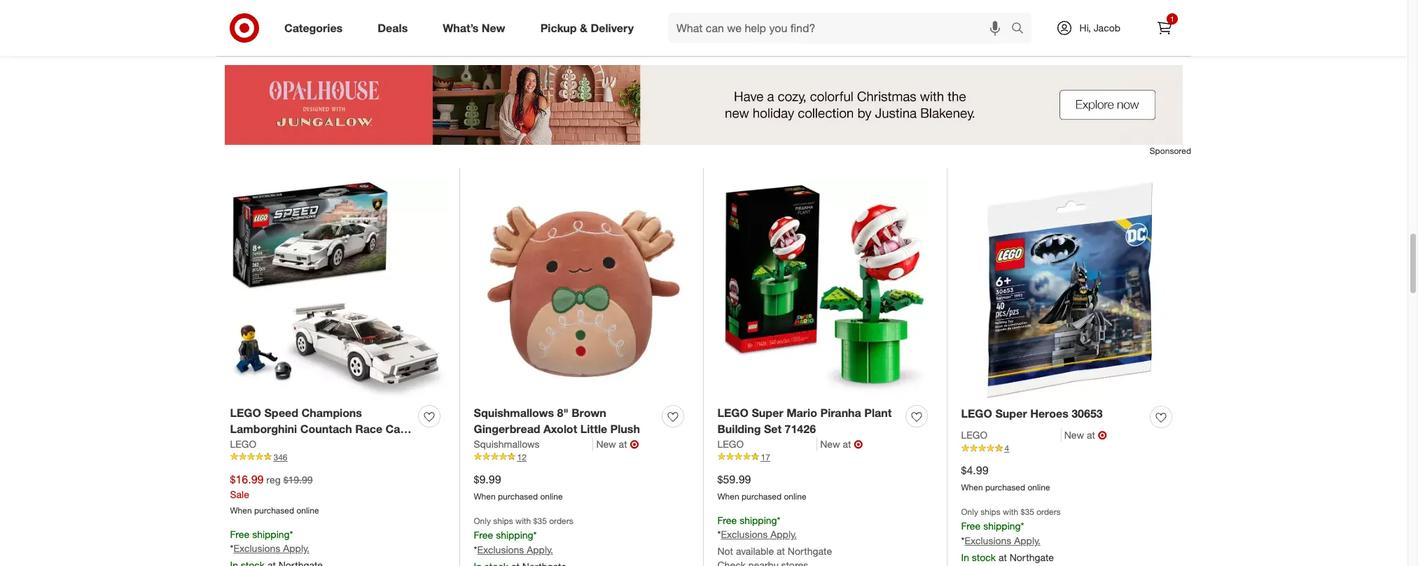 Task type: describe. For each thing, give the bounding box(es) containing it.
deals link
[[366, 13, 425, 43]]

search
[[1005, 22, 1038, 36]]

new right what's
[[482, 21, 505, 35]]

piranha
[[820, 406, 861, 420]]

within
[[261, 1, 287, 13]]

1
[[1171, 15, 1174, 23]]

$19.99
[[283, 474, 313, 486]]

shipping for exclusions apply. link below $9.99 when purchased online
[[496, 529, 533, 541]]

exclusions for exclusions apply. link below $9.99 when purchased online
[[477, 544, 524, 556]]

$59.99
[[718, 473, 751, 487]]

lego inside the lego super mario piranha plant building set 71426
[[718, 406, 749, 420]]

building
[[718, 422, 761, 436]]

sale
[[230, 489, 249, 501]]

apply. for exclusions apply. link on top of available
[[771, 529, 797, 541]]

northgate for not available at northgate
[[788, 546, 832, 558]]

4 to from the left
[[986, 31, 994, 41]]

1 to from the left
[[255, 31, 263, 41]]

at right stock
[[999, 552, 1007, 564]]

¬ for lego super heroes 30653
[[1098, 429, 1107, 443]]

mario
[[787, 406, 817, 420]]

exclusions for exclusions apply. link on top of available
[[721, 529, 768, 541]]

$35 for $4.99
[[1021, 507, 1034, 517]]

brown
[[572, 406, 606, 420]]

lego super heroes 30653 link
[[961, 406, 1103, 422]]

2
[[289, 1, 295, 13]]

lego super mario piranha plant building set 71426 link
[[718, 406, 900, 438]]

free for exclusions apply. link above "in stock at  northgate"
[[961, 520, 981, 532]]

pickup & delivery link
[[529, 13, 651, 43]]

purchased for $9.99
[[498, 491, 538, 502]]

exclusions for exclusions apply. link above "in stock at  northgate"
[[965, 535, 1012, 547]]

super for heroes
[[996, 407, 1027, 421]]

12 link
[[474, 452, 690, 464]]

8"
[[557, 406, 569, 420]]

346 link
[[230, 452, 446, 464]]

17 link
[[718, 452, 933, 464]]

$16.99
[[230, 473, 264, 487]]

little
[[580, 422, 607, 436]]

squishmallows 8" brown gingerbread axolot little plush link
[[474, 406, 657, 438]]

ships for $9.99
[[493, 516, 513, 526]]

1 horizontal spatial sponsored
[[1150, 146, 1191, 156]]

set inside the lego super mario piranha plant building set 71426
[[764, 422, 782, 436]]

¬ for squishmallows 8" brown gingerbread axolot little plush
[[630, 438, 639, 452]]

super for mario
[[752, 406, 784, 420]]

30653
[[1072, 407, 1103, 421]]

ships for $4.99
[[981, 507, 1001, 517]]

3 add to cart from the left
[[724, 31, 769, 41]]

available
[[736, 546, 774, 558]]

at for lego super heroes 30653
[[1087, 429, 1095, 441]]

exclusions apply. link up "in stock at  northgate"
[[965, 535, 1041, 547]]

ready within 2 hours
[[230, 1, 322, 13]]

at for squishmallows 8" brown gingerbread axolot little plush
[[619, 438, 627, 450]]

race
[[355, 422, 383, 436]]

$9.99
[[474, 473, 501, 487]]

1 cart from the left
[[265, 31, 281, 41]]

with for $4.99
[[1003, 507, 1019, 517]]

only for $9.99
[[474, 516, 491, 526]]

0 vertical spatial sponsored
[[897, 40, 939, 50]]

pickup
[[540, 21, 577, 35]]

3 add to cart button from the left
[[718, 25, 775, 48]]

when for $59.99
[[718, 491, 739, 502]]

only for $4.99
[[961, 507, 978, 517]]

squishmallows for squishmallows
[[474, 438, 540, 450]]

4 cart from the left
[[996, 31, 1013, 41]]

&
[[580, 21, 588, 35]]

deals
[[378, 21, 408, 35]]

set inside the lego speed champions lamborghini countach race car set 76908
[[230, 438, 248, 452]]

squishmallows link
[[474, 438, 594, 452]]

what's
[[443, 21, 479, 35]]

free for exclusions apply. link on top of available
[[718, 514, 737, 526]]

online for $4.99
[[1028, 483, 1050, 493]]

online inside $16.99 reg $19.99 sale when purchased online
[[297, 505, 319, 516]]

orders for $4.99
[[1037, 507, 1061, 517]]

what's new
[[443, 21, 505, 35]]

free shipping * * exclusions apply. for exclusions apply. link below $16.99 reg $19.99 sale when purchased online in the bottom left of the page
[[230, 528, 309, 555]]

new at ¬ for mario
[[820, 438, 863, 452]]

hi,
[[1080, 22, 1091, 34]]

$59.99 when purchased online
[[718, 473, 807, 502]]

lego inside the lego speed champions lamborghini countach race car set 76908
[[230, 406, 261, 420]]

4 add from the left
[[968, 31, 984, 41]]

2 cart from the left
[[509, 31, 525, 41]]

1 add from the left
[[236, 31, 252, 41]]

hi, jacob
[[1080, 22, 1121, 34]]

1 link
[[1149, 13, 1180, 43]]

new for squishmallows 8" brown gingerbread axolot little plush
[[596, 438, 616, 450]]

car
[[386, 422, 405, 436]]

purchased for $59.99
[[742, 491, 782, 502]]

not available at northgate
[[718, 546, 832, 558]]

1 add to cart from the left
[[236, 31, 281, 41]]

1 add to cart button from the left
[[230, 25, 288, 48]]

4 link
[[961, 443, 1178, 455]]



Task type: locate. For each thing, give the bounding box(es) containing it.
lego super heroes 30653 image
[[961, 182, 1178, 398], [961, 182, 1178, 398]]

free
[[718, 514, 737, 526], [961, 520, 981, 532], [230, 528, 250, 540], [474, 529, 493, 541]]

at up 17 "link"
[[843, 438, 851, 450]]

with
[[1003, 507, 1019, 517], [516, 516, 531, 526]]

0 horizontal spatial super
[[752, 406, 784, 420]]

heroes
[[1030, 407, 1069, 421]]

1 horizontal spatial northgate
[[1010, 552, 1054, 564]]

free down sale
[[230, 528, 250, 540]]

only down $9.99
[[474, 516, 491, 526]]

northgate right stock
[[1010, 552, 1054, 564]]

northgate for in stock at  northgate
[[1010, 552, 1054, 564]]

plant
[[864, 406, 892, 420]]

free shipping * * exclusions apply. up "in stock at  northgate"
[[961, 520, 1041, 547]]

1 horizontal spatial lego link
[[718, 438, 818, 452]]

when down $4.99
[[961, 483, 983, 493]]

reg
[[266, 474, 281, 486]]

2 horizontal spatial lego link
[[961, 429, 1062, 443]]

super up building
[[752, 406, 784, 420]]

17
[[761, 452, 770, 463]]

apply.
[[771, 529, 797, 541], [1014, 535, 1041, 547], [283, 543, 309, 555], [527, 544, 553, 556]]

free for exclusions apply. link below $9.99 when purchased online
[[474, 529, 493, 541]]

2 add from the left
[[480, 31, 496, 41]]

76908
[[251, 438, 282, 452]]

sponsored
[[897, 40, 939, 50], [1150, 146, 1191, 156]]

4
[[1005, 443, 1009, 454]]

squishmallows for squishmallows 8" brown gingerbread axolot little plush
[[474, 406, 554, 420]]

shipping for exclusions apply. link above "in stock at  northgate"
[[983, 520, 1021, 532]]

online for $59.99
[[784, 491, 807, 502]]

exclusions for exclusions apply. link below $16.99 reg $19.99 sale when purchased online in the bottom left of the page
[[234, 543, 280, 555]]

what's new link
[[431, 13, 523, 43]]

shipping down $9.99 when purchased online
[[496, 529, 533, 541]]

only ships with $35 orders down $9.99 when purchased online
[[474, 516, 574, 526]]

0 horizontal spatial $35
[[533, 516, 547, 526]]

1 vertical spatial sponsored
[[1150, 146, 1191, 156]]

squishmallows up gingerbread
[[474, 406, 554, 420]]

pickup & delivery
[[540, 21, 634, 35]]

¬ down "piranha"
[[854, 438, 863, 452]]

delivery
[[591, 21, 634, 35]]

only ships with $35 orders down $4.99 when purchased online
[[961, 507, 1061, 517]]

free up not
[[718, 514, 737, 526]]

northgate right available
[[788, 546, 832, 558]]

champions
[[301, 406, 362, 420]]

exclusions down $9.99 when purchased online
[[477, 544, 524, 556]]

4 add to cart from the left
[[968, 31, 1013, 41]]

apply. up not available at northgate
[[771, 529, 797, 541]]

new for lego super heroes 30653
[[1064, 429, 1084, 441]]

2 to from the left
[[498, 31, 506, 41]]

free up in
[[961, 520, 981, 532]]

new
[[482, 21, 505, 35], [1064, 429, 1084, 441], [596, 438, 616, 450], [820, 438, 840, 450]]

purchased inside $9.99 when purchased online
[[498, 491, 538, 502]]

4 add to cart button from the left
[[961, 25, 1019, 48]]

new at ¬ down 30653
[[1064, 429, 1107, 443]]

only ships with $35 orders
[[961, 507, 1061, 517], [474, 516, 574, 526]]

lego link for $59.99
[[718, 438, 818, 452]]

shipping for exclusions apply. link on top of available
[[740, 514, 777, 526]]

advertisement region
[[216, 65, 1191, 145]]

squishmallows
[[474, 406, 554, 420], [474, 438, 540, 450]]

add to cart
[[236, 31, 281, 41], [480, 31, 525, 41], [724, 31, 769, 41], [968, 31, 1013, 41]]

squishmallows inside squishmallows 8" brown gingerbread axolot little plush
[[474, 406, 554, 420]]

$35 down $4.99 when purchased online
[[1021, 507, 1034, 517]]

$16.99 reg $19.99 sale when purchased online
[[230, 473, 319, 516]]

free shipping * * exclusions apply. up available
[[718, 514, 797, 541]]

in stock at  northgate
[[961, 552, 1054, 564]]

346
[[274, 452, 288, 463]]

purchased inside $4.99 when purchased online
[[985, 483, 1025, 493]]

when for $4.99
[[961, 483, 983, 493]]

shipping for exclusions apply. link below $16.99 reg $19.99 sale when purchased online in the bottom left of the page
[[252, 528, 290, 540]]

2 horizontal spatial ¬
[[1098, 429, 1107, 443]]

add to cart button
[[230, 25, 288, 48], [474, 25, 532, 48], [718, 25, 775, 48], [961, 25, 1019, 48]]

1 horizontal spatial only
[[961, 507, 978, 517]]

when inside $16.99 reg $19.99 sale when purchased online
[[230, 505, 252, 516]]

$9.99 when purchased online
[[474, 473, 563, 502]]

1 horizontal spatial $35
[[1021, 507, 1034, 517]]

shipping
[[740, 514, 777, 526], [983, 520, 1021, 532], [252, 528, 290, 540], [496, 529, 533, 541]]

at for lego super mario piranha plant building set 71426
[[843, 438, 851, 450]]

0 horizontal spatial sponsored
[[897, 40, 939, 50]]

online down 17 "link"
[[784, 491, 807, 502]]

0 horizontal spatial only
[[474, 516, 491, 526]]

*
[[777, 514, 781, 526], [1021, 520, 1024, 532], [290, 528, 293, 540], [718, 529, 721, 541], [533, 529, 537, 541], [961, 535, 965, 547], [230, 543, 234, 555], [474, 544, 477, 556]]

exclusions up stock
[[965, 535, 1012, 547]]

not
[[718, 546, 733, 558]]

new at ¬ for heroes
[[1064, 429, 1107, 443]]

apply. for exclusions apply. link below $16.99 reg $19.99 sale when purchased online in the bottom left of the page
[[283, 543, 309, 555]]

new for lego super mario piranha plant building set 71426
[[820, 438, 840, 450]]

0 horizontal spatial only ships with $35 orders
[[474, 516, 574, 526]]

when inside $9.99 when purchased online
[[474, 491, 496, 502]]

ships
[[981, 507, 1001, 517], [493, 516, 513, 526]]

only ships with $35 orders for $4.99
[[961, 507, 1061, 517]]

free shipping * * exclusions apply. down $9.99 when purchased online
[[474, 529, 553, 556]]

ready
[[230, 1, 258, 13]]

exclusions apply. link up available
[[721, 529, 797, 541]]

to
[[255, 31, 263, 41], [498, 31, 506, 41], [742, 31, 750, 41], [986, 31, 994, 41]]

3 to from the left
[[742, 31, 750, 41]]

axolot
[[543, 422, 577, 436]]

exclusions
[[721, 529, 768, 541], [965, 535, 1012, 547], [234, 543, 280, 555], [477, 544, 524, 556]]

1 horizontal spatial orders
[[1037, 507, 1061, 517]]

$35 for $9.99
[[533, 516, 547, 526]]

online inside $9.99 when purchased online
[[540, 491, 563, 502]]

online down 12 link
[[540, 491, 563, 502]]

new at ¬ down "piranha"
[[820, 438, 863, 452]]

apply. for exclusions apply. link below $9.99 when purchased online
[[527, 544, 553, 556]]

2 add to cart button from the left
[[474, 25, 532, 48]]

1 horizontal spatial ¬
[[854, 438, 863, 452]]

orders down $9.99 when purchased online
[[549, 516, 574, 526]]

2 add to cart from the left
[[480, 31, 525, 41]]

$4.99 when purchased online
[[961, 464, 1050, 493]]

2 horizontal spatial new at ¬
[[1064, 429, 1107, 443]]

1 vertical spatial squishmallows
[[474, 438, 540, 450]]

1 horizontal spatial only ships with $35 orders
[[961, 507, 1061, 517]]

shipping up available
[[740, 514, 777, 526]]

purchased inside $59.99 when purchased online
[[742, 491, 782, 502]]

northgate
[[788, 546, 832, 558], [1010, 552, 1054, 564]]

exclusions up available
[[721, 529, 768, 541]]

orders
[[1037, 507, 1061, 517], [549, 516, 574, 526]]

new up 4 link
[[1064, 429, 1084, 441]]

apply. down $9.99 when purchased online
[[527, 544, 553, 556]]

categories link
[[272, 13, 360, 43]]

new up 17 "link"
[[820, 438, 840, 450]]

lego speed champions lamborghini countach race car set 76908 image
[[230, 182, 446, 398], [230, 182, 446, 398]]

3 cart from the left
[[753, 31, 769, 41]]

squishmallows inside squishmallows link
[[474, 438, 540, 450]]

0 horizontal spatial northgate
[[788, 546, 832, 558]]

1 vertical spatial set
[[230, 438, 248, 452]]

What can we help you find? suggestions appear below search field
[[668, 13, 1015, 43]]

gingerbread
[[474, 422, 540, 436]]

with down $4.99 when purchased online
[[1003, 507, 1019, 517]]

online down $19.99
[[297, 505, 319, 516]]

new at ¬ for brown
[[596, 438, 639, 452]]

at down plush
[[619, 438, 627, 450]]

12
[[517, 452, 527, 463]]

free shipping * * exclusions apply. for exclusions apply. link above "in stock at  northgate"
[[961, 520, 1041, 547]]

orders down $4.99 when purchased online
[[1037, 507, 1061, 517]]

new at ¬
[[1064, 429, 1107, 443], [596, 438, 639, 452], [820, 438, 863, 452]]

apply. up "in stock at  northgate"
[[1014, 535, 1041, 547]]

1 squishmallows from the top
[[474, 406, 554, 420]]

lego link up 17
[[718, 438, 818, 452]]

set
[[764, 422, 782, 436], [230, 438, 248, 452]]

hours
[[297, 1, 322, 13]]

exclusions down sale
[[234, 543, 280, 555]]

1 horizontal spatial ships
[[981, 507, 1001, 517]]

countach
[[300, 422, 352, 436]]

free shipping * * exclusions apply. down $16.99 reg $19.99 sale when purchased online in the bottom left of the page
[[230, 528, 309, 555]]

1 horizontal spatial with
[[1003, 507, 1019, 517]]

purchased
[[985, 483, 1025, 493], [498, 491, 538, 502], [742, 491, 782, 502], [254, 505, 294, 516]]

¬ down 30653
[[1098, 429, 1107, 443]]

free shipping * * exclusions apply. for exclusions apply. link below $9.99 when purchased online
[[474, 529, 553, 556]]

online for $9.99
[[540, 491, 563, 502]]

when down $9.99
[[474, 491, 496, 502]]

purchased down $9.99
[[498, 491, 538, 502]]

free shipping * * exclusions apply. for exclusions apply. link on top of available
[[718, 514, 797, 541]]

cart
[[265, 31, 281, 41], [509, 31, 525, 41], [753, 31, 769, 41], [996, 31, 1013, 41]]

online inside $4.99 when purchased online
[[1028, 483, 1050, 493]]

in
[[961, 552, 969, 564]]

at
[[1087, 429, 1095, 441], [619, 438, 627, 450], [843, 438, 851, 450], [777, 546, 785, 558], [999, 552, 1007, 564]]

shipping up "in stock at  northgate"
[[983, 520, 1021, 532]]

speed
[[264, 406, 298, 420]]

orders for $9.99
[[549, 516, 574, 526]]

purchased inside $16.99 reg $19.99 sale when purchased online
[[254, 505, 294, 516]]

exclusions apply. link down $9.99 when purchased online
[[477, 544, 553, 556]]

purchased down reg
[[254, 505, 294, 516]]

online
[[1028, 483, 1050, 493], [540, 491, 563, 502], [784, 491, 807, 502], [297, 505, 319, 516]]

only
[[961, 507, 978, 517], [474, 516, 491, 526]]

71426
[[785, 422, 816, 436]]

0 horizontal spatial set
[[230, 438, 248, 452]]

free for exclusions apply. link below $16.99 reg $19.99 sale when purchased online in the bottom left of the page
[[230, 528, 250, 540]]

set left 76908
[[230, 438, 248, 452]]

0 horizontal spatial ¬
[[630, 438, 639, 452]]

2 squishmallows from the top
[[474, 438, 540, 450]]

exclusions apply. link down $16.99 reg $19.99 sale when purchased online in the bottom left of the page
[[234, 543, 309, 555]]

0 horizontal spatial lego link
[[230, 438, 256, 452]]

lego link down lamborghini
[[230, 438, 256, 452]]

when down $59.99
[[718, 491, 739, 502]]

exclusions apply. link
[[721, 529, 797, 541], [965, 535, 1041, 547], [234, 543, 309, 555], [477, 544, 553, 556]]

categories
[[284, 21, 343, 35]]

purchased for $4.99
[[985, 483, 1025, 493]]

0 vertical spatial squishmallows
[[474, 406, 554, 420]]

lego link for $4.99
[[961, 429, 1062, 443]]

at right available
[[777, 546, 785, 558]]

at down 30653
[[1087, 429, 1095, 441]]

apply. down $16.99 reg $19.99 sale when purchased online in the bottom left of the page
[[283, 543, 309, 555]]

lego super heroes 30653
[[961, 407, 1103, 421]]

add
[[236, 31, 252, 41], [480, 31, 496, 41], [724, 31, 740, 41], [968, 31, 984, 41]]

0 horizontal spatial new at ¬
[[596, 438, 639, 452]]

plush
[[610, 422, 640, 436]]

new at ¬ down plush
[[596, 438, 639, 452]]

lamborghini
[[230, 422, 297, 436]]

with down $9.99 when purchased online
[[516, 516, 531, 526]]

0 horizontal spatial with
[[516, 516, 531, 526]]

set left '71426'
[[764, 422, 782, 436]]

purchased down $4.99
[[985, 483, 1025, 493]]

0 horizontal spatial orders
[[549, 516, 574, 526]]

lego speed champions lamborghini countach race car set 76908
[[230, 406, 405, 452]]

new down little
[[596, 438, 616, 450]]

squishmallows 8" brown gingerbread axolot little plush
[[474, 406, 640, 436]]

1 horizontal spatial set
[[764, 422, 782, 436]]

ships down $9.99 when purchased online
[[493, 516, 513, 526]]

ships down $4.99 when purchased online
[[981, 507, 1001, 517]]

online down 4 link
[[1028, 483, 1050, 493]]

jacob
[[1094, 22, 1121, 34]]

online inside $59.99 when purchased online
[[784, 491, 807, 502]]

super
[[752, 406, 784, 420], [996, 407, 1027, 421]]

lego super mario piranha plant building set 71426
[[718, 406, 892, 436]]

when down sale
[[230, 505, 252, 516]]

super inside the lego super mario piranha plant building set 71426
[[752, 406, 784, 420]]

¬
[[1098, 429, 1107, 443], [630, 438, 639, 452], [854, 438, 863, 452]]

$35 down $9.99 when purchased online
[[533, 516, 547, 526]]

0 horizontal spatial ships
[[493, 516, 513, 526]]

with for $9.99
[[516, 516, 531, 526]]

when inside $59.99 when purchased online
[[718, 491, 739, 502]]

0 vertical spatial set
[[764, 422, 782, 436]]

lego speed champions lamborghini countach race car set 76908 link
[[230, 406, 413, 452]]

lego super mario piranha plant building set 71426 image
[[718, 182, 933, 398], [718, 182, 933, 398]]

$4.99
[[961, 464, 989, 478]]

squishmallows down gingerbread
[[474, 438, 540, 450]]

only ships with $35 orders for $9.99
[[474, 516, 574, 526]]

shipping down $16.99 reg $19.99 sale when purchased online in the bottom left of the page
[[252, 528, 290, 540]]

1 horizontal spatial new at ¬
[[820, 438, 863, 452]]

1 horizontal spatial super
[[996, 407, 1027, 421]]

free down $9.99
[[474, 529, 493, 541]]

search button
[[1005, 13, 1038, 46]]

super up 4
[[996, 407, 1027, 421]]

apply. for exclusions apply. link above "in stock at  northgate"
[[1014, 535, 1041, 547]]

3 add from the left
[[724, 31, 740, 41]]

lego link
[[961, 429, 1062, 443], [230, 438, 256, 452], [718, 438, 818, 452]]

stock
[[972, 552, 996, 564]]

$35
[[1021, 507, 1034, 517], [533, 516, 547, 526]]

lego link up 4
[[961, 429, 1062, 443]]

when for $9.99
[[474, 491, 496, 502]]

¬ down plush
[[630, 438, 639, 452]]

squishmallows 8" brown gingerbread axolot little plush image
[[474, 182, 690, 398], [474, 182, 690, 398]]

purchased down $59.99
[[742, 491, 782, 502]]

free shipping * * exclusions apply.
[[718, 514, 797, 541], [961, 520, 1041, 547], [230, 528, 309, 555], [474, 529, 553, 556]]

only down $4.99
[[961, 507, 978, 517]]

when inside $4.99 when purchased online
[[961, 483, 983, 493]]

¬ for lego super mario piranha plant building set 71426
[[854, 438, 863, 452]]



Task type: vqa. For each thing, say whether or not it's contained in the screenshot.
partners.
no



